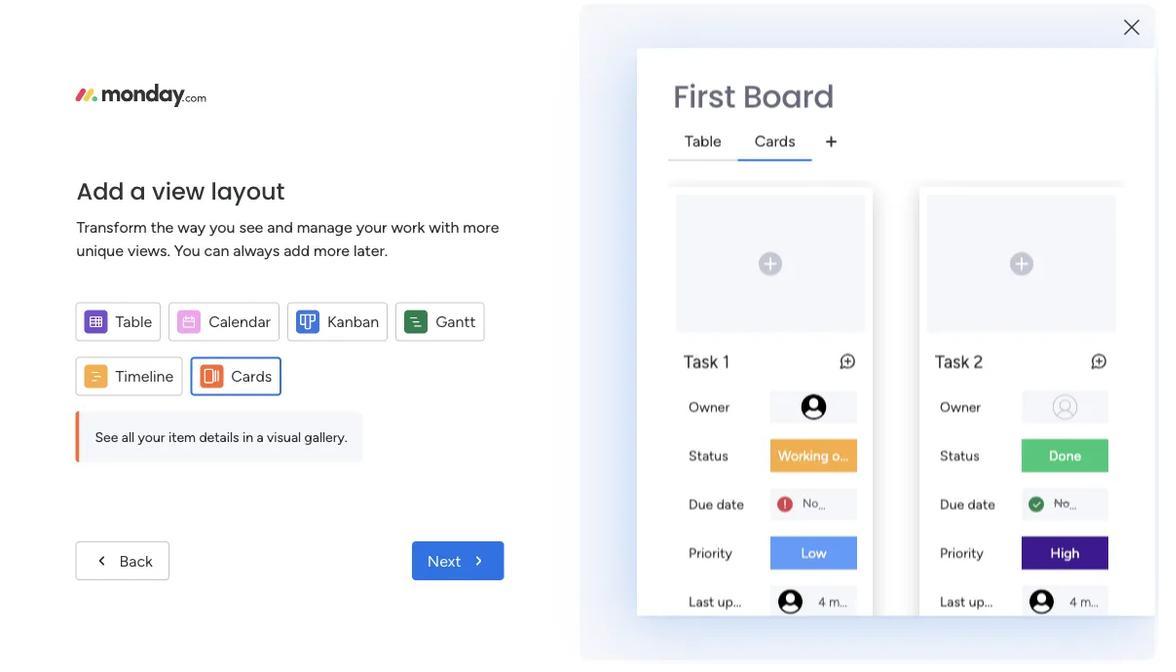 Task type: locate. For each thing, give the bounding box(es) containing it.
1 horizontal spatial and
[[569, 74, 595, 92]]

1 updated from the left
[[718, 593, 769, 610]]

see
[[95, 429, 118, 445]]

due date
[[689, 496, 744, 512], [940, 496, 995, 512]]

unique
[[76, 242, 124, 260]]

1 horizontal spatial more
[[463, 218, 499, 237]]

task left 1
[[684, 351, 718, 372]]

circle o image for enable
[[867, 233, 880, 247]]

0 vertical spatial work
[[65, 99, 95, 116]]

circle o image left enable
[[867, 233, 880, 247]]

workspaces down quickly
[[278, 95, 361, 113]]

view
[[152, 175, 205, 207]]

work right manage
[[391, 218, 425, 237]]

last updated
[[689, 593, 769, 610], [940, 593, 1020, 610]]

0 vertical spatial with
[[429, 218, 459, 237]]

to left 'create'
[[158, 283, 172, 300]]

your
[[386, 74, 418, 92], [356, 218, 387, 237], [138, 429, 165, 445], [894, 573, 925, 592]]

work up add on the top left of the page
[[65, 99, 95, 116]]

0 horizontal spatial my
[[43, 99, 62, 116]]

circle o image inside upload your photo link
[[867, 208, 880, 222]]

layout
[[211, 175, 285, 207]]

0 horizontal spatial last updated
[[689, 593, 769, 610]]

2 last from the left
[[940, 593, 966, 610]]

due date for 2
[[940, 496, 995, 512]]

main
[[478, 389, 508, 405], [394, 590, 431, 611]]

circle o image inside complete profile link
[[867, 282, 880, 297]]

workspace inside button
[[435, 590, 520, 611]]

task left 2
[[935, 351, 969, 372]]

the
[[151, 218, 174, 237]]

1 horizontal spatial with
[[1073, 573, 1103, 592]]

0 horizontal spatial status
[[689, 447, 728, 464]]

last for task 1
[[689, 593, 714, 610]]

workspace down add to favorites image
[[511, 389, 577, 405]]

0 horizontal spatial work
[[65, 99, 95, 116]]

0 horizontal spatial date
[[717, 496, 744, 512]]

0 horizontal spatial due date
[[689, 496, 744, 512]]

a left visual
[[257, 429, 264, 445]]

0 horizontal spatial and
[[267, 218, 293, 237]]

workspace inside join this workspace to create content.
[[89, 283, 155, 300]]

1 horizontal spatial owner
[[940, 398, 981, 415]]

gallery.
[[304, 429, 348, 445]]

workspace up content. at the top left of page
[[89, 283, 155, 300]]

updated for 2
[[969, 593, 1020, 610]]

circle o image down check circle image
[[867, 208, 880, 222]]

install our mobile app link
[[867, 303, 1130, 325]]

1 horizontal spatial work
[[350, 389, 379, 405]]

work inside transform the way you see and manage your work with more unique views. you can always add more later.
[[391, 218, 425, 237]]

1 owner from the left
[[689, 398, 730, 415]]

in
[[243, 429, 253, 445], [997, 573, 1009, 592]]

and
[[569, 74, 595, 92], [267, 218, 293, 237]]

1 horizontal spatial to
[[158, 283, 172, 300]]

main right >
[[478, 389, 508, 405]]

1 horizontal spatial date
[[968, 496, 995, 512]]

3 circle o image from the top
[[867, 282, 880, 297]]

your inside quickly access your recent boards, inbox and workspaces
[[386, 74, 418, 92]]

setup account link
[[867, 179, 1130, 201]]

join
[[35, 283, 60, 300]]

0 vertical spatial workspace
[[89, 283, 155, 300]]

management
[[383, 389, 463, 405]]

1 horizontal spatial last updated
[[940, 593, 1020, 610]]

workspaces up the next
[[358, 531, 454, 552]]

2 status from the left
[[940, 447, 980, 464]]

owner down task 2 on the bottom right of page
[[940, 398, 981, 415]]

1 due date from the left
[[689, 496, 744, 512]]

0 horizontal spatial main
[[394, 590, 431, 611]]

1 horizontal spatial priority
[[940, 545, 984, 561]]

1 horizontal spatial due date
[[940, 496, 995, 512]]

and up add
[[267, 218, 293, 237]]

templates inside explore templates button
[[977, 639, 1047, 658]]

1 priority from the left
[[689, 545, 732, 561]]

circle o image
[[867, 208, 880, 222], [867, 307, 880, 322]]

last updated for task 1
[[689, 593, 769, 610]]

task 1
[[684, 351, 730, 372]]

owner
[[689, 398, 730, 415], [940, 398, 981, 415]]

item
[[168, 429, 196, 445]]

your up made at the right bottom of page
[[894, 573, 925, 592]]

circle o image for install
[[867, 307, 880, 322]]

1 vertical spatial main
[[394, 590, 431, 611]]

main workspace
[[394, 590, 520, 611]]

1 horizontal spatial due
[[940, 496, 965, 512]]

in left minutes
[[997, 573, 1009, 592]]

gantt
[[436, 313, 476, 331]]

timeline button
[[75, 357, 182, 396]]

0 vertical spatial main
[[478, 389, 508, 405]]

main down the next
[[394, 590, 431, 611]]

templates down help
[[977, 639, 1047, 658]]

2 priority from the left
[[940, 545, 984, 561]]

0 horizontal spatial a
[[130, 175, 146, 207]]

templates down 'workflow'
[[938, 596, 1008, 615]]

0 vertical spatial circle o image
[[867, 208, 880, 222]]

views.
[[128, 242, 170, 260]]

open update feed (inbox) image
[[301, 464, 324, 487]]

1 task from the left
[[684, 351, 718, 372]]

logo image
[[75, 84, 206, 107]]

inbox
[[526, 74, 565, 92]]

my work
[[43, 99, 95, 116]]

last
[[689, 593, 714, 610], [940, 593, 966, 610]]

workspaces inside quickly access your recent boards, inbox and workspaces
[[278, 95, 361, 113]]

circle o image inside install our mobile app link
[[867, 307, 880, 322]]

and right inbox
[[569, 74, 595, 92]]

1 horizontal spatial last
[[940, 593, 966, 610]]

status
[[689, 447, 728, 464], [940, 447, 980, 464]]

feed
[[392, 465, 428, 486]]

1 vertical spatial circle o image
[[867, 257, 880, 272]]

Search in workspace field
[[41, 193, 163, 216]]

you
[[174, 242, 200, 260]]

main inside work management > main workspace link
[[478, 389, 508, 405]]

1 vertical spatial work
[[391, 218, 425, 237]]

first board
[[673, 75, 834, 118]]

ruby anderson image
[[1105, 8, 1136, 39]]

2 owner from the left
[[940, 398, 981, 415]]

0 vertical spatial workspaces
[[278, 95, 361, 113]]

with inside boost your workflow in minutes with ready-made templates
[[1073, 573, 1103, 592]]

your left recent
[[386, 74, 418, 92]]

owner down task 1
[[689, 398, 730, 415]]

work
[[65, 99, 95, 116], [391, 218, 425, 237], [350, 389, 379, 405]]

0 horizontal spatial updated
[[718, 593, 769, 610]]

with right minutes
[[1073, 573, 1103, 592]]

visual
[[267, 429, 301, 445]]

1 horizontal spatial main
[[478, 389, 508, 405]]

join
[[148, 355, 170, 371]]

due for task 1
[[689, 496, 713, 512]]

to inside button
[[132, 355, 145, 371]]

2 circle o image from the top
[[867, 307, 880, 322]]

1 due from the left
[[689, 496, 713, 512]]

help image
[[1036, 14, 1056, 33]]

1 vertical spatial templates
[[977, 639, 1047, 658]]

our
[[928, 305, 953, 323]]

status for 1
[[689, 447, 728, 464]]

2 circle o image from the top
[[867, 257, 880, 272]]

upload your photo
[[886, 206, 1009, 223]]

0 vertical spatial to
[[158, 283, 172, 300]]

desktop
[[934, 231, 989, 248]]

0 horizontal spatial due
[[689, 496, 713, 512]]

date
[[717, 496, 744, 512], [968, 496, 995, 512]]

1 vertical spatial with
[[1073, 573, 1103, 592]]

workspace down next button
[[435, 590, 520, 611]]

setup account
[[886, 181, 985, 199]]

cards
[[231, 367, 272, 386]]

check circle image
[[867, 183, 880, 198]]

workspaces
[[278, 95, 361, 113], [358, 531, 454, 552]]

circle o image left complete
[[867, 282, 880, 297]]

enable desktop notifications
[[886, 231, 1077, 248]]

1 vertical spatial my
[[328, 531, 353, 552]]

a right add on the top left of the page
[[130, 175, 146, 207]]

with
[[429, 218, 459, 237], [1073, 573, 1103, 592]]

0 vertical spatial in
[[243, 429, 253, 445]]

2 last updated from the left
[[940, 593, 1020, 610]]

circle o image inside the "enable desktop notifications" link
[[867, 233, 880, 247]]

circle o image for upload
[[867, 208, 880, 222]]

2 due date from the left
[[940, 496, 995, 512]]

1 vertical spatial workspaces
[[358, 531, 454, 552]]

update feed (inbox)
[[328, 465, 491, 486]]

1 last updated from the left
[[689, 593, 769, 610]]

kanban button
[[287, 302, 388, 341]]

1 vertical spatial to
[[132, 355, 145, 371]]

1 vertical spatial and
[[267, 218, 293, 237]]

0 vertical spatial and
[[569, 74, 595, 92]]

members
[[965, 256, 1026, 273]]

2 vertical spatial circle o image
[[867, 282, 880, 297]]

status down task 1
[[689, 447, 728, 464]]

0 vertical spatial my
[[43, 99, 62, 116]]

2 updated from the left
[[969, 593, 1020, 610]]

see all your item details in a visual gallery.
[[95, 429, 348, 445]]

1 horizontal spatial in
[[997, 573, 1009, 592]]

0 horizontal spatial in
[[243, 429, 253, 445]]

circle o image left "install"
[[867, 307, 880, 322]]

1 horizontal spatial task
[[935, 351, 969, 372]]

circle o image for invite
[[867, 257, 880, 272]]

1 vertical spatial in
[[997, 573, 1009, 592]]

circle o image
[[867, 233, 880, 247], [867, 257, 880, 272], [867, 282, 880, 297]]

kanban
[[327, 313, 379, 331]]

transform
[[76, 218, 147, 237]]

0 horizontal spatial to
[[132, 355, 145, 371]]

your up the later.
[[356, 218, 387, 237]]

1 horizontal spatial a
[[257, 429, 264, 445]]

2 horizontal spatial work
[[391, 218, 425, 237]]

circle o image inside invite team members (0/1) link
[[867, 257, 880, 272]]

2 vertical spatial workspace
[[435, 590, 520, 611]]

work left management
[[350, 389, 379, 405]]

1 circle o image from the top
[[867, 208, 880, 222]]

templates inside boost your workflow in minutes with ready-made templates
[[938, 596, 1008, 615]]

2 task from the left
[[935, 351, 969, 372]]

2 date from the left
[[968, 496, 995, 512]]

priority for 1
[[689, 545, 732, 561]]

my
[[43, 99, 62, 116], [328, 531, 353, 552]]

invite team members (0/1)
[[886, 256, 1061, 273]]

1 horizontal spatial status
[[940, 447, 980, 464]]

your right all
[[138, 429, 165, 445]]

1 vertical spatial circle o image
[[867, 307, 880, 322]]

and inside quickly access your recent boards, inbox and workspaces
[[569, 74, 595, 92]]

0 horizontal spatial owner
[[689, 398, 730, 415]]

add
[[76, 175, 124, 207]]

0 vertical spatial circle o image
[[867, 233, 880, 247]]

0 horizontal spatial task
[[684, 351, 718, 372]]

1 last from the left
[[689, 593, 714, 610]]

to inside join this workspace to create content.
[[158, 283, 172, 300]]

0 horizontal spatial with
[[429, 218, 459, 237]]

templates
[[938, 596, 1008, 615], [977, 639, 1047, 658]]

in right details
[[243, 429, 253, 445]]

1 date from the left
[[717, 496, 744, 512]]

1 circle o image from the top
[[867, 233, 880, 247]]

0 vertical spatial more
[[463, 218, 499, 237]]

my down update
[[328, 531, 353, 552]]

invite team members (0/1) link
[[867, 254, 1130, 275]]

1 horizontal spatial updated
[[969, 593, 1020, 610]]

with up gantt button
[[429, 218, 459, 237]]

my workspaces
[[328, 531, 454, 552]]

circle o image left invite
[[867, 257, 880, 272]]

table button
[[75, 302, 161, 341]]

0 horizontal spatial priority
[[689, 545, 732, 561]]

explore
[[921, 639, 973, 658]]

date for 2
[[968, 496, 995, 512]]

back button
[[75, 542, 169, 581]]

2 due from the left
[[940, 496, 965, 512]]

status down task 2 on the bottom right of page
[[940, 447, 980, 464]]

enable
[[886, 231, 930, 248]]

1 horizontal spatial my
[[328, 531, 353, 552]]

recent
[[421, 74, 467, 92]]

my left logo at the left top of page
[[43, 99, 62, 116]]

complete profile
[[886, 280, 997, 298]]

next button
[[412, 542, 504, 581]]

0 horizontal spatial last
[[689, 593, 714, 610]]

task 2
[[935, 351, 984, 372]]

0 vertical spatial templates
[[938, 596, 1008, 615]]

0 vertical spatial a
[[130, 175, 146, 207]]

>
[[466, 389, 475, 405]]

1 vertical spatial more
[[314, 242, 350, 260]]

my inside button
[[43, 99, 62, 116]]

to left join
[[132, 355, 145, 371]]

join this workspace to create content.
[[35, 283, 214, 321]]

1 status from the left
[[689, 447, 728, 464]]

0 horizontal spatial more
[[314, 242, 350, 260]]

in inside boost your workflow in minutes with ready-made templates
[[997, 573, 1009, 592]]

this
[[64, 283, 86, 300]]



Task type: describe. For each thing, give the bounding box(es) containing it.
gantt button
[[396, 302, 485, 341]]

priority for 2
[[940, 545, 984, 561]]

my for my work
[[43, 99, 62, 116]]

team
[[927, 256, 962, 273]]

boost your workflow in minutes with ready-made templates
[[849, 573, 1103, 615]]

your inside boost your workflow in minutes with ready-made templates
[[894, 573, 925, 592]]

transform the way you see and manage your work with more unique views. you can always add more later.
[[76, 218, 499, 260]]

task for task 2
[[935, 351, 969, 372]]

app
[[1004, 305, 1031, 323]]

profile
[[955, 280, 997, 298]]

work inside button
[[65, 99, 95, 116]]

last updated for task 2
[[940, 593, 1020, 610]]

photo
[[970, 206, 1009, 223]]

notifications
[[992, 231, 1077, 248]]

your inside transform the way you see and manage your work with more unique views. you can always add more later.
[[356, 218, 387, 237]]

enable desktop notifications link
[[867, 229, 1130, 251]]

complete
[[886, 280, 951, 298]]

minutes
[[1013, 573, 1069, 592]]

can
[[204, 242, 229, 260]]

calendar button
[[169, 302, 280, 341]]

upload
[[886, 206, 933, 223]]

templates image image
[[855, 421, 1112, 555]]

boards,
[[471, 74, 523, 92]]

request
[[78, 355, 128, 371]]

details
[[199, 429, 239, 445]]

invite
[[886, 256, 923, 273]]

you
[[209, 218, 235, 237]]

due date for 1
[[689, 496, 744, 512]]

table
[[115, 313, 152, 331]]

boost
[[849, 573, 890, 592]]

your
[[937, 206, 966, 223]]

access
[[334, 74, 382, 92]]

circle o image for complete
[[867, 282, 880, 297]]

inbox image
[[860, 14, 880, 33]]

invite members image
[[903, 14, 923, 33]]

install
[[886, 305, 925, 323]]

next
[[427, 552, 461, 570]]

help
[[1010, 615, 1045, 635]]

apps image
[[946, 14, 965, 33]]

date for 1
[[717, 496, 744, 512]]

quickly
[[278, 74, 331, 92]]

2
[[974, 351, 984, 372]]

explore templates
[[921, 639, 1047, 658]]

status for 2
[[940, 447, 980, 464]]

timeline
[[115, 367, 174, 386]]

with inside transform the way you see and manage your work with more unique views. you can always add more later.
[[429, 218, 459, 237]]

my for my workspaces
[[328, 531, 353, 552]]

request to join
[[78, 355, 170, 371]]

see
[[239, 218, 263, 237]]

1 vertical spatial a
[[257, 429, 264, 445]]

request to join button
[[70, 347, 178, 378]]

(inbox)
[[432, 465, 491, 486]]

search everything image
[[994, 14, 1013, 33]]

and inside transform the way you see and manage your work with more unique views. you can always add more later.
[[267, 218, 293, 237]]

cards button
[[190, 357, 282, 396]]

update
[[328, 465, 388, 486]]

main inside main workspace button
[[394, 590, 431, 611]]

owner for 2
[[940, 398, 981, 415]]

work management > main workspace link
[[317, 198, 589, 417]]

workflow
[[929, 573, 993, 592]]

1 vertical spatial workspace
[[511, 389, 577, 405]]

content.
[[99, 305, 150, 321]]

quickly access your recent boards, inbox and workspaces
[[278, 74, 595, 113]]

way
[[178, 218, 206, 237]]

create
[[175, 283, 214, 300]]

updated for 1
[[718, 593, 769, 610]]

calendar
[[209, 313, 271, 331]]

add a view layout
[[76, 175, 285, 207]]

notifications image
[[817, 14, 837, 33]]

made
[[895, 596, 934, 615]]

manage
[[297, 218, 352, 237]]

help button
[[994, 609, 1062, 641]]

later.
[[354, 242, 388, 260]]

complete profile link
[[867, 278, 1130, 300]]

upload your photo link
[[867, 204, 1130, 226]]

my work button
[[12, 92, 209, 123]]

due for task 2
[[940, 496, 965, 512]]

1
[[722, 351, 730, 372]]

always
[[233, 242, 280, 260]]

install our mobile app
[[886, 305, 1031, 323]]

last for task 2
[[940, 593, 966, 610]]

setup
[[886, 181, 926, 199]]

first
[[673, 75, 735, 118]]

add to favorites image
[[551, 356, 571, 376]]

main workspace button
[[313, 568, 536, 654]]

all
[[122, 429, 135, 445]]

explore templates button
[[849, 629, 1118, 664]]

task for task 1
[[684, 351, 718, 372]]

owner for 1
[[689, 398, 730, 415]]

2 vertical spatial work
[[350, 389, 379, 405]]

(0/1)
[[1030, 256, 1061, 273]]

back
[[119, 552, 153, 570]]

account
[[929, 181, 985, 199]]

ready-
[[849, 596, 895, 615]]



Task type: vqa. For each thing, say whether or not it's contained in the screenshot.
marketplace arrow left icon
no



